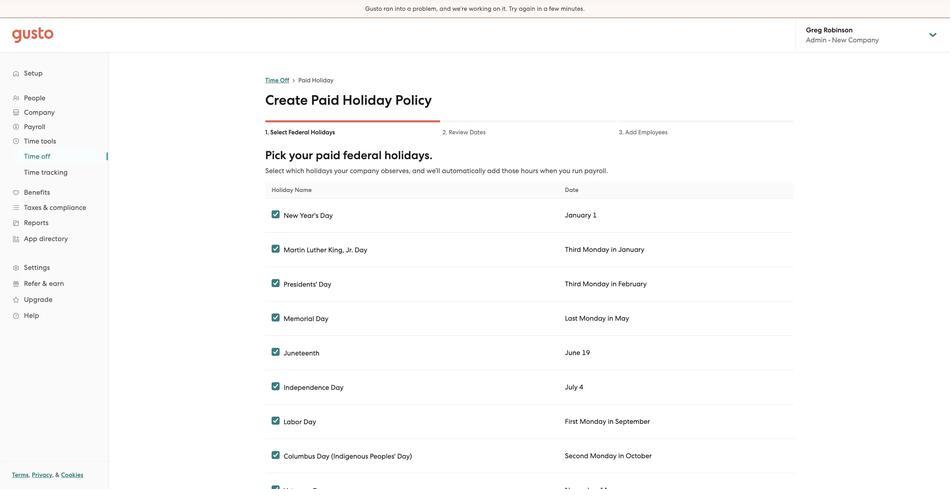 Task type: vqa. For each thing, say whether or not it's contained in the screenshot.
INTO on the top left of page
yes



Task type: locate. For each thing, give the bounding box(es) containing it.
time inside 'dropdown button'
[[24, 137, 39, 145]]

taxes & compliance button
[[8, 201, 100, 215]]

luther
[[307, 246, 327, 254]]

January 1 checkbox
[[272, 211, 280, 219]]

terms link
[[12, 472, 29, 479]]

in left october at the right bottom of the page
[[619, 452, 625, 460]]

monday down 1
[[583, 246, 610, 254]]

& for compliance
[[43, 204, 48, 212]]

& inside dropdown button
[[43, 204, 48, 212]]

third monday in february
[[565, 280, 647, 288]]

day right 'labor'
[[304, 418, 316, 426]]

1 horizontal spatial a
[[544, 5, 548, 12]]

new year's day
[[284, 212, 333, 220]]

& right taxes
[[43, 204, 48, 212]]

1 vertical spatial and
[[413, 167, 425, 175]]

app
[[24, 235, 37, 243]]

monday right first
[[580, 418, 607, 426]]

2 horizontal spatial holiday
[[343, 92, 392, 108]]

1 horizontal spatial and
[[440, 5, 451, 12]]

july 4
[[565, 384, 584, 392]]

0 vertical spatial new
[[833, 36, 847, 44]]

0 vertical spatial third
[[565, 246, 581, 254]]

monday for september
[[580, 418, 607, 426]]

0 vertical spatial company
[[849, 36, 880, 44]]

in
[[537, 5, 543, 12], [611, 246, 617, 254], [611, 280, 617, 288], [608, 315, 614, 323], [608, 418, 614, 426], [619, 452, 625, 460]]

1 vertical spatial january
[[619, 246, 645, 254]]

day for columbus
[[317, 453, 330, 461]]

time down the payroll
[[24, 137, 39, 145]]

monday right second
[[590, 452, 617, 460]]

day right presidents'
[[319, 280, 332, 288]]

paid right the off
[[299, 77, 311, 84]]

january
[[565, 211, 592, 219], [619, 246, 645, 254]]

1 list from the top
[[0, 91, 108, 324]]

setup link
[[8, 66, 100, 80]]

2 vertical spatial &
[[55, 472, 60, 479]]

and left we're
[[440, 5, 451, 12]]

add
[[488, 167, 501, 175]]

your
[[289, 149, 313, 163], [334, 167, 348, 175]]

add
[[626, 129, 637, 136]]

select for select federal holidays
[[271, 129, 287, 136]]

terms
[[12, 472, 29, 479]]

policy
[[396, 92, 432, 108]]

monday for february
[[583, 280, 610, 288]]

gusto navigation element
[[0, 52, 108, 337]]

holiday name
[[272, 187, 312, 194]]

0 horizontal spatial holiday
[[272, 187, 294, 194]]

1 vertical spatial company
[[24, 108, 55, 116]]

reports link
[[8, 216, 100, 230]]

monday right last
[[580, 315, 606, 323]]

reports
[[24, 219, 49, 227]]

company inside greg robinson admin • new company
[[849, 36, 880, 44]]

1
[[593, 211, 597, 219]]

hours
[[521, 167, 539, 175]]

time tools
[[24, 137, 56, 145]]

dates
[[470, 129, 486, 136]]

1 horizontal spatial new
[[833, 36, 847, 44]]

1 horizontal spatial company
[[849, 36, 880, 44]]

january 1
[[565, 211, 597, 219]]

martin luther king, jr. day
[[284, 246, 368, 254]]

day for presidents'
[[319, 280, 332, 288]]

january up february
[[619, 246, 645, 254]]

time off
[[24, 153, 50, 161]]

people
[[24, 94, 46, 102]]

select which holidays your company observes, and we'll automatically add those hours when you run payroll.
[[265, 167, 608, 175]]

0 horizontal spatial your
[[289, 149, 313, 163]]

payroll.
[[585, 167, 608, 175]]

benefits
[[24, 189, 50, 197]]

your down 'pick your paid federal holidays.'
[[334, 167, 348, 175]]

0 vertical spatial select
[[271, 129, 287, 136]]

time left off
[[24, 153, 40, 161]]

time for time off
[[24, 153, 40, 161]]

monday
[[583, 246, 610, 254], [583, 280, 610, 288], [580, 315, 606, 323], [580, 418, 607, 426], [590, 452, 617, 460]]

company down people
[[24, 108, 55, 116]]

1 horizontal spatial january
[[619, 246, 645, 254]]

in left february
[[611, 280, 617, 288]]

0 horizontal spatial company
[[24, 108, 55, 116]]

2 , from the left
[[52, 472, 54, 479]]

company button
[[8, 105, 100, 120]]

19
[[582, 349, 591, 357]]

january left 1
[[565, 211, 592, 219]]

robinson
[[824, 26, 853, 34]]

which
[[286, 167, 305, 175]]

company down robinson on the top of the page
[[849, 36, 880, 44]]

0 horizontal spatial new
[[284, 212, 298, 220]]

may
[[615, 315, 630, 323]]

greg
[[807, 26, 823, 34]]

in left 'may'
[[608, 315, 614, 323]]

company
[[849, 36, 880, 44], [24, 108, 55, 116]]

1 vertical spatial &
[[42, 280, 47, 288]]

(indigenous
[[331, 453, 368, 461]]

1 vertical spatial your
[[334, 167, 348, 175]]

0 vertical spatial holiday
[[312, 77, 334, 84]]

0 vertical spatial paid
[[299, 77, 311, 84]]

•
[[829, 36, 831, 44]]

monday up last monday in may at the bottom right of page
[[583, 280, 610, 288]]

& left cookies 'button'
[[55, 472, 60, 479]]

, left cookies 'button'
[[52, 472, 54, 479]]

third up last
[[565, 280, 581, 288]]

0 horizontal spatial a
[[408, 5, 411, 12]]

in up third monday in february
[[611, 246, 617, 254]]

in left september
[[608, 418, 614, 426]]

in for third monday in january
[[611, 246, 617, 254]]

your up which
[[289, 149, 313, 163]]

day
[[320, 212, 333, 220], [355, 246, 368, 254], [319, 280, 332, 288], [316, 315, 329, 323], [331, 384, 344, 392], [304, 418, 316, 426], [317, 453, 330, 461]]

third down january 1
[[565, 246, 581, 254]]

2 vertical spatial holiday
[[272, 187, 294, 194]]

first
[[565, 418, 578, 426]]

paid down the paid holiday
[[311, 92, 340, 108]]

list
[[0, 91, 108, 324], [0, 149, 108, 181]]

June 19 checkbox
[[272, 348, 280, 356]]

1 , from the left
[[29, 472, 30, 479]]

try
[[509, 5, 518, 12]]

a
[[408, 5, 411, 12], [544, 5, 548, 12]]

time left the off
[[265, 77, 279, 84]]

1 horizontal spatial paid
[[311, 92, 340, 108]]

1 third from the top
[[565, 246, 581, 254]]

2 third from the top
[[565, 280, 581, 288]]

refer & earn
[[24, 280, 64, 288]]

july
[[565, 384, 578, 392]]

select down pick
[[265, 167, 284, 175]]

day right "columbus"
[[317, 453, 330, 461]]

0 horizontal spatial and
[[413, 167, 425, 175]]

taxes
[[24, 204, 41, 212]]

0 horizontal spatial paid
[[299, 77, 311, 84]]

and left we'll
[[413, 167, 425, 175]]

third for third monday in february
[[565, 280, 581, 288]]

, left privacy link on the bottom left
[[29, 472, 30, 479]]

presidents' day
[[284, 280, 332, 288]]

settings
[[24, 264, 50, 272]]

new right january 1 option
[[284, 212, 298, 220]]

privacy link
[[32, 472, 52, 479]]

1 horizontal spatial ,
[[52, 472, 54, 479]]

those
[[502, 167, 520, 175]]

cookies
[[61, 472, 83, 479]]

2 list from the top
[[0, 149, 108, 181]]

labor day
[[284, 418, 316, 426]]

0 vertical spatial &
[[43, 204, 48, 212]]

select left federal
[[271, 129, 287, 136]]

day right independence
[[331, 384, 344, 392]]

october
[[626, 452, 652, 460]]

memorial day
[[284, 315, 329, 323]]

1 vertical spatial paid
[[311, 92, 340, 108]]

1 vertical spatial new
[[284, 212, 298, 220]]

time down time off
[[24, 169, 40, 177]]

a left few
[[544, 5, 548, 12]]

day)
[[398, 453, 412, 461]]

1 vertical spatial select
[[265, 167, 284, 175]]

in for first monday in september
[[608, 418, 614, 426]]

refer & earn link
[[8, 277, 100, 291]]

run
[[573, 167, 583, 175]]

day for labor
[[304, 418, 316, 426]]

jr.
[[346, 246, 353, 254]]

0 horizontal spatial ,
[[29, 472, 30, 479]]

app directory link
[[8, 232, 100, 246]]

day right memorial
[[316, 315, 329, 323]]

june
[[565, 349, 581, 357]]

& left earn
[[42, 280, 47, 288]]

new down robinson on the top of the page
[[833, 36, 847, 44]]

1 a from the left
[[408, 5, 411, 12]]

select
[[271, 129, 287, 136], [265, 167, 284, 175]]

a right into
[[408, 5, 411, 12]]

0 vertical spatial and
[[440, 5, 451, 12]]

presidents'
[[284, 280, 317, 288]]

problem,
[[413, 5, 438, 12]]

tools
[[41, 137, 56, 145]]

gusto ran into a problem, and we're working on it. try again in a few minutes.
[[366, 5, 585, 12]]

1 vertical spatial third
[[565, 280, 581, 288]]

people button
[[8, 91, 100, 105]]

day for independence
[[331, 384, 344, 392]]

holidays
[[311, 129, 335, 136]]

1 horizontal spatial your
[[334, 167, 348, 175]]

0 horizontal spatial january
[[565, 211, 592, 219]]

terms , privacy , & cookies
[[12, 472, 83, 479]]

upgrade
[[24, 296, 53, 304]]



Task type: describe. For each thing, give the bounding box(es) containing it.
third monday in january
[[565, 246, 645, 254]]

we're
[[453, 5, 468, 12]]

automatically
[[442, 167, 486, 175]]

martin
[[284, 246, 305, 254]]

add employees
[[626, 129, 668, 136]]

employees
[[639, 129, 668, 136]]

& for earn
[[42, 280, 47, 288]]

1 vertical spatial holiday
[[343, 92, 392, 108]]

day right jr.
[[355, 246, 368, 254]]

payroll
[[24, 123, 45, 131]]

year's
[[300, 212, 319, 220]]

observes,
[[381, 167, 411, 175]]

name
[[295, 187, 312, 194]]

paid holiday
[[299, 77, 334, 84]]

Third Monday in January checkbox
[[272, 245, 280, 253]]

monday for october
[[590, 452, 617, 460]]

select federal holidays
[[271, 129, 335, 136]]

columbus day (indigenous peoples' day)
[[284, 453, 412, 461]]

0 vertical spatial january
[[565, 211, 592, 219]]

in for second monday in october
[[619, 452, 625, 460]]

day right the 'year's'
[[320, 212, 333, 220]]

time off link
[[265, 77, 289, 84]]

minutes.
[[561, 5, 585, 12]]

in for last monday in may
[[608, 315, 614, 323]]

last
[[565, 315, 578, 323]]

settings link
[[8, 261, 100, 275]]

few
[[549, 5, 560, 12]]

holidays
[[306, 167, 333, 175]]

privacy
[[32, 472, 52, 479]]

directory
[[39, 235, 68, 243]]

day for memorial
[[316, 315, 329, 323]]

home image
[[12, 27, 54, 43]]

monday for may
[[580, 315, 606, 323]]

create
[[265, 92, 308, 108]]

third for third monday in january
[[565, 246, 581, 254]]

you
[[559, 167, 571, 175]]

Last Monday in May checkbox
[[272, 314, 280, 322]]

time tools button
[[8, 134, 100, 149]]

gusto
[[366, 5, 382, 12]]

list containing time off
[[0, 149, 108, 181]]

cookies button
[[61, 471, 83, 480]]

last monday in may
[[565, 315, 630, 323]]

date
[[565, 187, 579, 194]]

ran
[[384, 5, 394, 12]]

Second Monday in October checkbox
[[272, 452, 280, 460]]

time for time off
[[265, 77, 279, 84]]

Third Monday in February checkbox
[[272, 279, 280, 287]]

help link
[[8, 309, 100, 323]]

september
[[616, 418, 651, 426]]

greg robinson admin • new company
[[807, 26, 880, 44]]

pick your paid federal holidays.
[[265, 149, 433, 163]]

juneteenth
[[284, 349, 320, 357]]

setup
[[24, 69, 43, 77]]

2 a from the left
[[544, 5, 548, 12]]

review
[[449, 129, 469, 136]]

time for time tools
[[24, 137, 39, 145]]

when
[[540, 167, 558, 175]]

peoples'
[[370, 453, 396, 461]]

june 19
[[565, 349, 591, 357]]

time tracking
[[24, 169, 68, 177]]

we'll
[[427, 167, 441, 175]]

First Monday in September checkbox
[[272, 417, 280, 425]]

new inside greg robinson admin • new company
[[833, 36, 847, 44]]

in for third monday in february
[[611, 280, 617, 288]]

into
[[395, 5, 406, 12]]

second
[[565, 452, 589, 460]]

holidays.
[[385, 149, 433, 163]]

0 vertical spatial your
[[289, 149, 313, 163]]

pick
[[265, 149, 287, 163]]

company inside dropdown button
[[24, 108, 55, 116]]

list containing people
[[0, 91, 108, 324]]

columbus
[[284, 453, 315, 461]]

paid
[[316, 149, 341, 163]]

payroll button
[[8, 120, 100, 134]]

second monday in october
[[565, 452, 652, 460]]

1 horizontal spatial holiday
[[312, 77, 334, 84]]

compliance
[[50, 204, 86, 212]]

upgrade link
[[8, 293, 100, 307]]

off
[[41, 153, 50, 161]]

it.
[[502, 5, 508, 12]]

time off link
[[14, 149, 100, 164]]

first monday in september
[[565, 418, 651, 426]]

app directory
[[24, 235, 68, 243]]

in right again
[[537, 5, 543, 12]]

time for time tracking
[[24, 169, 40, 177]]

4
[[580, 384, 584, 392]]

again
[[519, 5, 536, 12]]

independence
[[284, 384, 329, 392]]

select for select which holidays your company observes, and we'll automatically add those hours when you run payroll.
[[265, 167, 284, 175]]

time tracking link
[[14, 165, 100, 180]]

off
[[280, 77, 289, 84]]

review dates
[[449, 129, 486, 136]]

memorial
[[284, 315, 314, 323]]

July 4 checkbox
[[272, 383, 280, 391]]

february
[[619, 280, 647, 288]]

help
[[24, 312, 39, 320]]

monday for january
[[583, 246, 610, 254]]

company
[[350, 167, 380, 175]]



